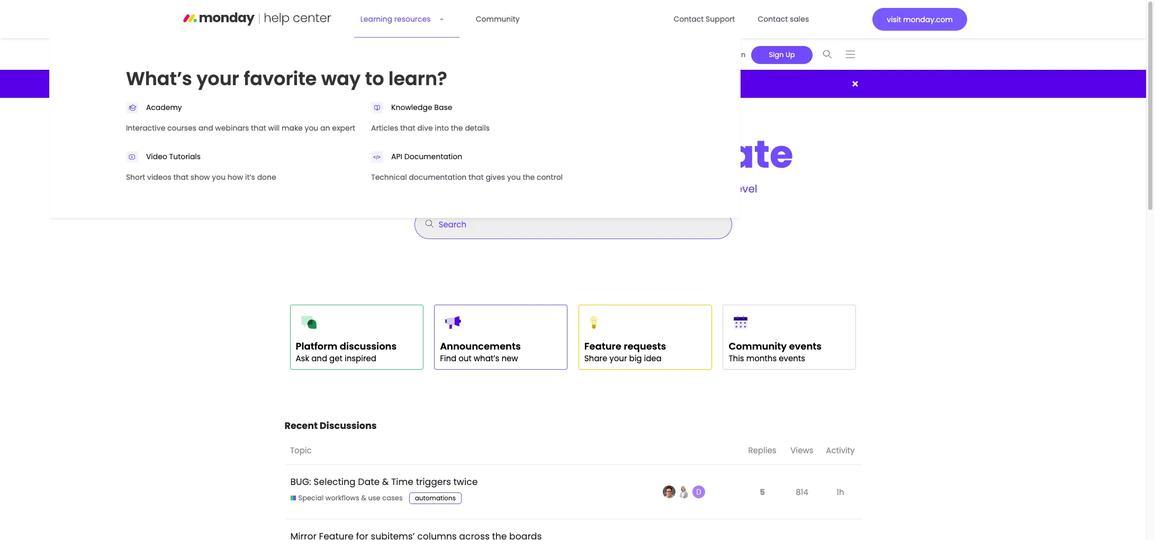 Task type: locate. For each thing, give the bounding box(es) containing it.
menu item icon image up "articles"
[[371, 101, 383, 114]]

big
[[629, 353, 642, 364]]

automations
[[415, 494, 456, 503]]

how
[[228, 172, 243, 183]]

1 vertical spatial your
[[610, 353, 627, 364]]

our
[[413, 182, 431, 196]]

1 horizontal spatial contact
[[758, 14, 788, 24]]

monday.com
[[903, 14, 953, 25], [574, 182, 645, 196]]

2 horizontal spatial the
[[688, 182, 705, 196]]

1h link
[[834, 479, 847, 506]]

your right take
[[547, 182, 571, 196]]

&
[[528, 128, 558, 181], [382, 476, 389, 489], [361, 494, 366, 504]]

monday.com left skills
[[574, 182, 645, 196]]

& up take
[[528, 128, 558, 181]]

contact left 'sales'
[[758, 14, 788, 24]]

inspired
[[345, 353, 376, 364]]

documentation
[[404, 151, 462, 162]]

0 horizontal spatial &
[[361, 494, 366, 504]]

0 horizontal spatial your
[[547, 182, 571, 196]]

sign up button
[[751, 46, 812, 64]]

upcoming
[[411, 78, 453, 89]]

that left show
[[173, 172, 189, 183]]

twice
[[453, 476, 478, 489]]

0 horizontal spatial you
[[212, 172, 226, 183]]

(december
[[555, 78, 600, 89]]

0 vertical spatial and
[[198, 123, 213, 133]]

contact sales link
[[751, 8, 815, 29]]

and down platform
[[311, 353, 327, 364]]

and right courses
[[198, 123, 213, 133]]

learning resources
[[360, 14, 431, 24]]

navigation
[[716, 43, 862, 65]]

1 vertical spatial monday.com
[[574, 182, 645, 196]]

0 horizontal spatial community
[[476, 14, 520, 24]]

contact for contact support
[[674, 14, 704, 24]]

courses
[[167, 123, 196, 133]]

an
[[320, 123, 330, 133]]

1 vertical spatial community
[[729, 340, 787, 353]]

gives
[[486, 172, 505, 183]]

0 vertical spatial &
[[528, 128, 558, 181]]

2 vertical spatial and
[[311, 353, 327, 364]]

short videos that show you how it's done
[[126, 172, 276, 183]]

log in
[[726, 50, 746, 60]]

expert
[[332, 123, 355, 133]]

1 vertical spatial community
[[434, 182, 495, 196]]

menu image
[[846, 50, 855, 58]]

skills
[[647, 182, 672, 196]]

search image
[[823, 50, 832, 58]]

the right into
[[451, 123, 463, 133]]

documentation
[[409, 172, 467, 183]]

& right date
[[382, 476, 389, 489]]

sign up
[[769, 50, 795, 60]]

log in button
[[720, 46, 751, 64]]

upcoming nyc community meetup (december 5th)
[[411, 78, 619, 89]]

1 horizontal spatial community
[[729, 340, 787, 353]]

videos
[[147, 172, 171, 183]]

community inside connect & collaborate join our community and take your monday.com skills to the next level
[[434, 182, 495, 196]]

time
[[391, 476, 414, 489]]

contact for contact sales
[[758, 14, 788, 24]]

1 horizontal spatial and
[[311, 353, 327, 364]]

and left take
[[497, 182, 519, 196]]

2 horizontal spatial &
[[528, 128, 558, 181]]

2 contact from the left
[[758, 14, 788, 24]]

2 horizontal spatial you
[[507, 172, 521, 183]]

bug: selecting date & time triggers twice
[[290, 476, 478, 489]]

dive
[[417, 123, 433, 133]]

control
[[537, 172, 563, 183]]

sign
[[769, 50, 784, 60]]

1h
[[837, 487, 844, 498]]

0 vertical spatial community
[[473, 78, 519, 89]]

special workflows & use cases
[[298, 494, 403, 504]]

your left big
[[610, 353, 627, 364]]

special
[[298, 494, 324, 504]]

menu item icon image left api
[[371, 151, 383, 163]]

support
[[706, 14, 735, 24]]

bianca taylor - frequent poster image
[[677, 486, 690, 499]]

webinars
[[215, 123, 249, 133]]

contact
[[674, 14, 704, 24], [758, 14, 788, 24]]

0 vertical spatial monday.com
[[903, 14, 953, 25]]

1 vertical spatial and
[[497, 182, 519, 196]]

academy
[[146, 102, 182, 113]]

1 horizontal spatial monday.com
[[903, 14, 953, 25]]

connect
[[353, 128, 520, 181]]

menu item icon image up the short
[[126, 151, 138, 163]]

tutorials
[[169, 151, 201, 162]]

platform
[[296, 340, 337, 353]]

community for community events this months events
[[729, 340, 787, 353]]

menu item icon image up interactive
[[126, 101, 138, 114]]

and
[[198, 123, 213, 133], [497, 182, 519, 196], [311, 353, 327, 364]]

& left use
[[361, 494, 366, 504]]

use
[[368, 494, 381, 504]]

0 horizontal spatial contact
[[674, 14, 704, 24]]

0 horizontal spatial and
[[198, 123, 213, 133]]

it's
[[245, 172, 255, 183]]

base
[[434, 102, 452, 113]]

community events this months events
[[729, 340, 822, 364]]

short
[[126, 172, 145, 183]]

you left an
[[305, 123, 318, 133]]

menu item icon image
[[126, 101, 138, 114], [371, 101, 383, 114], [126, 151, 138, 163], [371, 151, 383, 163]]

events
[[789, 340, 822, 353], [779, 353, 805, 364]]

the
[[451, 123, 463, 133], [523, 172, 535, 183], [688, 182, 705, 196]]

new
[[502, 353, 518, 364]]

1 vertical spatial &
[[382, 476, 389, 489]]

contact left support
[[674, 14, 704, 24]]

that left dive
[[400, 123, 415, 133]]

you left how
[[212, 172, 226, 183]]

take
[[521, 182, 544, 196]]

automations link
[[409, 493, 462, 505]]

your
[[547, 182, 571, 196], [610, 353, 627, 364]]

visit monday.com link
[[873, 8, 967, 31]]

community
[[473, 78, 519, 89], [434, 182, 495, 196]]

javier party - original poster image
[[663, 486, 675, 499]]

0 vertical spatial community
[[476, 14, 520, 24]]

log
[[726, 50, 738, 60]]

community
[[476, 14, 520, 24], [729, 340, 787, 353]]

0 horizontal spatial monday.com
[[574, 182, 645, 196]]

feature
[[584, 340, 622, 353]]

you right gives
[[507, 172, 521, 183]]

community inside community events this months events
[[729, 340, 787, 353]]

interactive
[[126, 123, 165, 133]]

1 contact from the left
[[674, 14, 704, 24]]

activity
[[826, 445, 855, 456]]

& inside connect & collaborate join our community and take your monday.com skills to the next level
[[528, 128, 558, 181]]

posters element
[[660, 437, 743, 465]]

menu item icon image for knowledge base
[[371, 101, 383, 114]]

the left control
[[523, 172, 535, 183]]

5th)
[[602, 78, 619, 89]]

2 horizontal spatial and
[[497, 182, 519, 196]]

community right the nyc
[[473, 78, 519, 89]]

meetup
[[521, 78, 553, 89]]

monday.com right the visit
[[903, 14, 953, 25]]

times image
[[851, 80, 859, 88]]

api documentation
[[391, 151, 462, 162]]

bug: selecting date & time triggers twice link
[[290, 468, 478, 497]]

1 horizontal spatial your
[[610, 353, 627, 364]]

0 vertical spatial your
[[547, 182, 571, 196]]

community right 'our'
[[434, 182, 495, 196]]

the right to
[[688, 182, 705, 196]]

resources
[[394, 14, 431, 24]]



Task type: describe. For each thing, give the bounding box(es) containing it.
1 vertical spatial events
[[779, 353, 805, 364]]

knowledge base
[[391, 102, 452, 113]]

that left gives
[[469, 172, 484, 183]]

done
[[257, 172, 276, 183]]

you for technical documentation that gives you the control
[[507, 172, 521, 183]]

show
[[191, 172, 210, 183]]

1 horizontal spatial you
[[305, 123, 318, 133]]

articles
[[371, 123, 398, 133]]

Search text field
[[415, 211, 731, 239]]

ask
[[296, 353, 309, 364]]

monday.com inside connect & collaborate join our community and take your monday.com skills to the next level
[[574, 182, 645, 196]]

get
[[329, 353, 343, 364]]

knowledge
[[391, 102, 432, 113]]

join
[[389, 182, 411, 196]]

technical
[[371, 172, 407, 183]]

articles that dive into the details
[[371, 123, 490, 133]]

api
[[391, 151, 402, 162]]

community for community
[[476, 14, 520, 24]]

into
[[435, 123, 449, 133]]

technical documentation that gives you the control
[[371, 172, 563, 183]]

visit
[[887, 14, 901, 25]]

you for short videos that show you how it's done
[[212, 172, 226, 183]]

discussions
[[320, 420, 377, 433]]

sales
[[790, 14, 809, 24]]

platform discussions ask and get inspired
[[296, 340, 397, 364]]

find
[[440, 353, 456, 364]]

share
[[584, 353, 607, 364]]

months
[[746, 353, 777, 364]]

learning resources link
[[354, 8, 459, 29]]

out
[[459, 353, 472, 364]]

menu item icon image for academy
[[126, 101, 138, 114]]

contact sales
[[758, 14, 809, 24]]

2 vertical spatial &
[[361, 494, 366, 504]]

date
[[358, 476, 380, 489]]

5 button
[[757, 481, 768, 504]]

open advanced search image
[[420, 215, 439, 234]]

and inside the platform discussions ask and get inspired
[[311, 353, 327, 364]]

triggers
[[416, 476, 451, 489]]

what's
[[474, 353, 499, 364]]

connect & collaborate join our community and take your monday.com skills to the next level
[[353, 128, 793, 196]]

up
[[786, 50, 795, 60]]

your inside connect & collaborate join our community and take your monday.com skills to the next level
[[547, 182, 571, 196]]

workflows
[[325, 494, 359, 504]]

recent discussions
[[285, 420, 377, 433]]

announcements find out what's new
[[440, 340, 521, 364]]

1 horizontal spatial the
[[523, 172, 535, 183]]

views
[[791, 445, 814, 456]]

menu item icon image for video tutorials
[[126, 151, 138, 163]]

learning
[[360, 14, 392, 24]]

menu item icon image for api documentation
[[371, 151, 383, 163]]

make
[[282, 123, 303, 133]]

will
[[268, 123, 280, 133]]

idea
[[644, 353, 662, 364]]

and inside connect & collaborate join our community and take your monday.com skills to the next level
[[497, 182, 519, 196]]

your inside 'feature requests share your big idea'
[[610, 353, 627, 364]]

814
[[796, 487, 808, 498]]

recent
[[285, 420, 318, 433]]

that left will
[[251, 123, 266, 133]]

announcements
[[440, 340, 521, 353]]

to
[[675, 182, 685, 196]]

this
[[729, 353, 744, 364]]

bug:
[[290, 476, 311, 489]]

cases
[[382, 494, 403, 504]]

collaborate
[[566, 128, 793, 181]]

the inside connect & collaborate join our community and take your monday.com skills to the next level
[[688, 182, 705, 196]]

discussions
[[340, 340, 397, 353]]

marty fishdog - most recent poster image
[[692, 486, 705, 499]]

0 horizontal spatial the
[[451, 123, 463, 133]]

visit monday.com
[[887, 14, 953, 25]]

selecting
[[314, 476, 356, 489]]

next
[[708, 182, 730, 196]]

special workflows & use cases link
[[290, 494, 403, 504]]

1 horizontal spatial &
[[382, 476, 389, 489]]

0 vertical spatial events
[[789, 340, 822, 353]]

level
[[733, 182, 757, 196]]

navigation containing log in
[[716, 43, 862, 65]]

video
[[146, 151, 167, 162]]

replies
[[748, 445, 776, 456]]

contact support
[[674, 14, 735, 24]]

in
[[740, 50, 746, 60]]

monday.com logo image
[[183, 8, 331, 30]]

requests
[[624, 340, 666, 353]]



Task type: vqa. For each thing, say whether or not it's contained in the screenshot.
Search text field
yes



